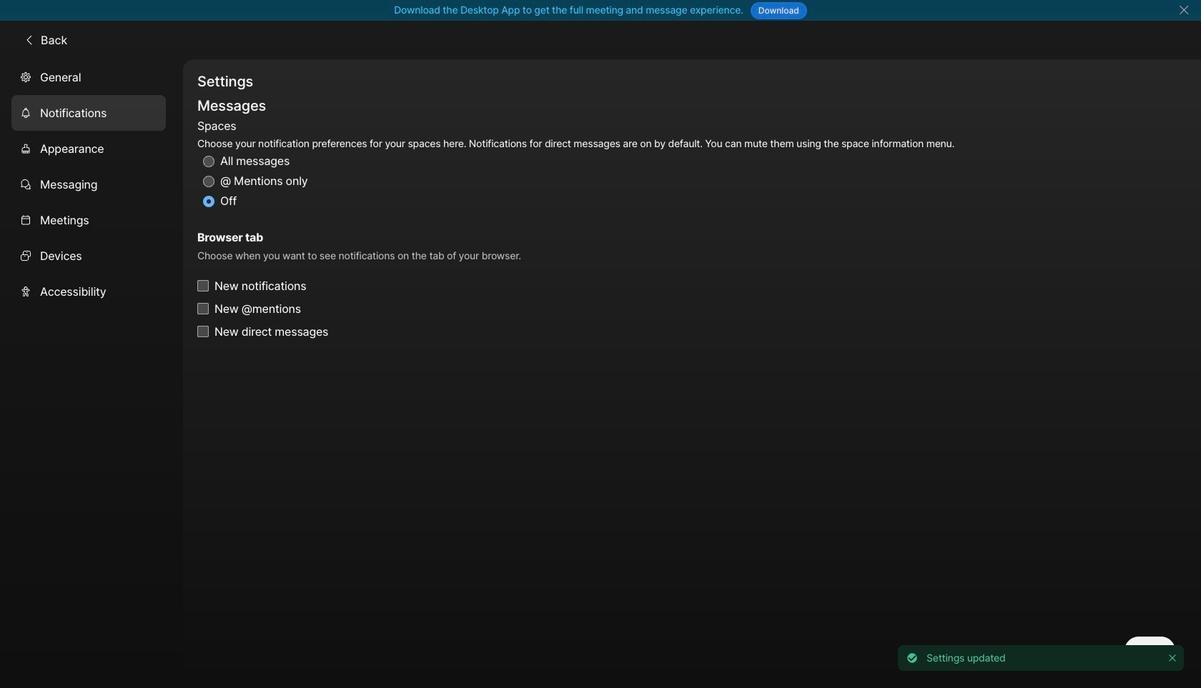 Task type: vqa. For each thing, say whether or not it's contained in the screenshot.
@ Mentions only 'radio'
yes



Task type: describe. For each thing, give the bounding box(es) containing it.
meetings tab
[[11, 202, 166, 238]]

cancel_16 image
[[1178, 4, 1190, 16]]

messaging tab
[[11, 166, 166, 202]]

general tab
[[11, 59, 166, 95]]

Off radio
[[203, 196, 215, 207]]



Task type: locate. For each thing, give the bounding box(es) containing it.
appearance tab
[[11, 131, 166, 166]]

devices tab
[[11, 238, 166, 274]]

alert
[[892, 640, 1190, 677]]

accessibility tab
[[11, 274, 166, 309]]

All messages radio
[[203, 156, 215, 167]]

settings navigation
[[0, 59, 183, 689]]

option group
[[197, 116, 955, 212]]

@ Mentions only radio
[[203, 176, 215, 187]]

notifications tab
[[11, 95, 166, 131]]



